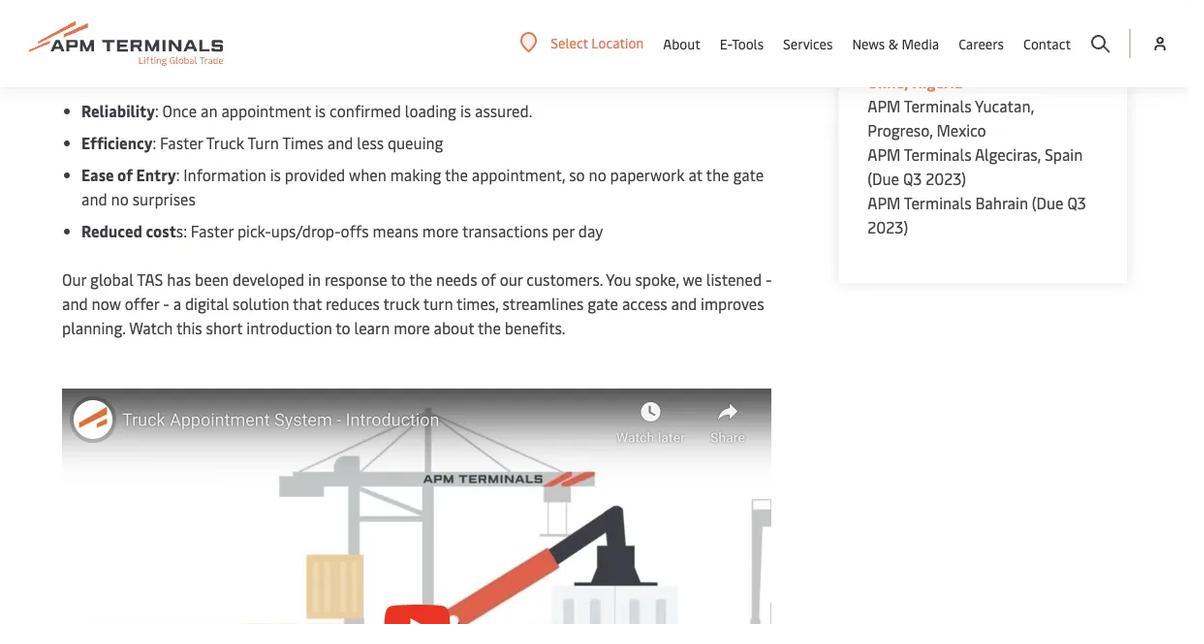 Task type: describe. For each thing, give the bounding box(es) containing it.
0 vertical spatial faster
[[160, 132, 203, 153]]

services button
[[783, 0, 833, 87]]

apm terminals liberia, monrovia west africa container terminal, onne, nigeria apm terminals yucatan, progreso, mexico apm terminals algeciras, spain (due q3 2023) apm terminals bahrain (due q3 2023)
[[868, 0, 1093, 238]]

liberia,
[[978, 0, 1031, 19]]

reliability
[[81, 100, 155, 121]]

e-tools button
[[720, 0, 764, 87]]

short
[[206, 317, 243, 338]]

per
[[552, 221, 575, 241]]

efficiency
[[81, 132, 153, 153]]

and down our
[[62, 293, 88, 314]]

terminals up media
[[905, 0, 974, 19]]

e-tools
[[720, 34, 764, 53]]

benefits.
[[505, 317, 566, 338]]

media
[[902, 34, 940, 53]]

gate inside our global tas has been developed in response to the needs of our customers. you spoke, we listened - and now offer - a digital solution that reduces truck turn times, streamlines gate access and improves planning. watch this short introduction to learn more about the benefits.
[[588, 293, 618, 314]]

spoke,
[[635, 269, 679, 290]]

assured.
[[475, 100, 533, 121]]

tools
[[732, 34, 764, 53]]

1 vertical spatial faster
[[191, 221, 234, 241]]

4 apm from the top
[[868, 192, 901, 213]]

news
[[853, 34, 885, 53]]

appointment
[[221, 100, 311, 121]]

means
[[373, 221, 419, 241]]

terminals down mexico
[[904, 144, 972, 165]]

services
[[783, 34, 833, 53]]

a
[[173, 293, 181, 314]]

reduces
[[326, 293, 380, 314]]

surprises
[[133, 189, 196, 209]]

0 vertical spatial no
[[589, 164, 607, 185]]

and left less
[[327, 132, 353, 153]]

loading
[[405, 100, 457, 121]]

times,
[[457, 293, 499, 314]]

2 horizontal spatial is
[[460, 100, 471, 121]]

you
[[606, 269, 632, 290]]

1 horizontal spatial 2023)
[[926, 168, 967, 189]]

0 vertical spatial of
[[117, 164, 133, 185]]

making
[[390, 164, 441, 185]]

terminals left bahrain on the top right of the page
[[904, 192, 972, 213]]

turn
[[248, 132, 279, 153]]

customers.
[[527, 269, 603, 290]]

provided
[[285, 164, 345, 185]]

: for reliability
[[155, 100, 159, 121]]

of inside our global tas has been developed in response to the needs of our customers. you spoke, we listened - and now offer - a digital solution that reduces truck turn times, streamlines gate access and improves planning. watch this short introduction to learn more about the benefits.
[[481, 269, 496, 290]]

s:
[[176, 221, 187, 241]]

e-
[[720, 34, 732, 53]]

careers
[[959, 34, 1004, 53]]

transactions
[[462, 221, 548, 241]]

terminal,
[[1027, 47, 1093, 68]]

2 apm from the top
[[868, 95, 901, 116]]

news & media button
[[853, 0, 940, 87]]

0 horizontal spatial 2023)
[[868, 217, 908, 238]]

0 vertical spatial more
[[423, 221, 459, 241]]

now
[[92, 293, 121, 314]]

apm terminals liberia, monrovia link
[[868, 0, 1031, 44]]

africa
[[907, 47, 951, 68]]

watch
[[129, 317, 173, 338]]

appointment,
[[472, 164, 565, 185]]

this
[[176, 317, 202, 338]]

container
[[954, 47, 1024, 68]]

progreso,
[[868, 120, 933, 141]]

streamlines
[[503, 293, 584, 314]]

1 horizontal spatial is
[[315, 100, 326, 121]]

been
[[195, 269, 229, 290]]

the
[[62, 47, 107, 84]]

is inside : information is provided when making the appointment, so no paperwork at the gate and no surprises
[[270, 164, 281, 185]]

: inside : information is provided when making the appointment, so no paperwork at the gate and no surprises
[[176, 164, 180, 185]]

listened
[[707, 269, 762, 290]]

solution
[[233, 293, 289, 314]]

pick-
[[237, 221, 271, 241]]

has
[[167, 269, 191, 290]]

spain
[[1045, 144, 1083, 165]]

benefits
[[114, 47, 213, 84]]

ease
[[81, 164, 114, 185]]

confirmed
[[330, 100, 401, 121]]

planning.
[[62, 317, 126, 338]]

introduction
[[247, 317, 332, 338]]

paperwork
[[610, 164, 685, 185]]

about button
[[663, 0, 701, 87]]

the benefits
[[62, 47, 213, 84]]

monrovia
[[868, 23, 936, 44]]

contact
[[1024, 34, 1071, 53]]



Task type: locate. For each thing, give the bounding box(es) containing it.
our global tas has been developed in response to the needs of our customers. you spoke, we listened - and now offer - a digital solution that reduces truck turn times, streamlines gate access and improves planning. watch this short introduction to learn more about the benefits.
[[62, 269, 772, 338]]

more down 'truck'
[[394, 317, 430, 338]]

truck
[[383, 293, 420, 314]]

truck
[[206, 132, 244, 153]]

0 vertical spatial (due
[[868, 168, 900, 189]]

turn
[[423, 293, 453, 314]]

reduced
[[81, 221, 142, 241]]

offer
[[125, 293, 159, 314]]

gate right at
[[733, 164, 764, 185]]

2 vertical spatial :
[[176, 164, 180, 185]]

gate down you at the top of page
[[588, 293, 618, 314]]

0 horizontal spatial is
[[270, 164, 281, 185]]

1 vertical spatial -
[[163, 293, 169, 314]]

cost
[[146, 221, 176, 241]]

when
[[349, 164, 387, 185]]

0 horizontal spatial (due
[[868, 168, 900, 189]]

is up times
[[315, 100, 326, 121]]

&
[[889, 34, 899, 53]]

global
[[90, 269, 134, 290]]

0 horizontal spatial no
[[111, 189, 129, 209]]

algeciras,
[[975, 144, 1041, 165]]

: left once
[[155, 100, 159, 121]]

q3 down spain
[[1068, 192, 1087, 213]]

response
[[325, 269, 387, 290]]

select location button
[[520, 32, 644, 53]]

that
[[293, 293, 322, 314]]

terminals down nigeria
[[904, 95, 972, 116]]

and
[[327, 132, 353, 153], [81, 189, 107, 209], [62, 293, 88, 314], [671, 293, 697, 314]]

our
[[500, 269, 523, 290]]

reduced cost s: faster pick-ups/drop-offs means more transactions per day
[[81, 221, 603, 241]]

0 vertical spatial q3
[[903, 168, 922, 189]]

1 vertical spatial no
[[111, 189, 129, 209]]

3 apm from the top
[[868, 144, 901, 165]]

(due
[[868, 168, 900, 189], [1032, 192, 1064, 213]]

in
[[308, 269, 321, 290]]

1 vertical spatial of
[[481, 269, 496, 290]]

: up entry
[[153, 132, 156, 153]]

is right loading
[[460, 100, 471, 121]]

developed
[[233, 269, 305, 290]]

careers button
[[959, 0, 1004, 87]]

an
[[201, 100, 218, 121]]

the down times, on the left
[[478, 317, 501, 338]]

1 vertical spatial (due
[[1032, 192, 1064, 213]]

access
[[622, 293, 668, 314]]

learn
[[354, 317, 390, 338]]

ease of entry
[[81, 164, 176, 185]]

location
[[592, 33, 644, 52]]

no right so
[[589, 164, 607, 185]]

more right means
[[423, 221, 459, 241]]

is down turn
[[270, 164, 281, 185]]

of right ease
[[117, 164, 133, 185]]

onne,
[[868, 71, 909, 92]]

0 horizontal spatial to
[[336, 317, 351, 338]]

to down reduces
[[336, 317, 351, 338]]

1 horizontal spatial -
[[766, 269, 772, 290]]

mexico
[[937, 120, 987, 141]]

1 horizontal spatial no
[[589, 164, 607, 185]]

:
[[155, 100, 159, 121], [153, 132, 156, 153], [176, 164, 180, 185]]

more
[[423, 221, 459, 241], [394, 317, 430, 338]]

1 vertical spatial gate
[[588, 293, 618, 314]]

select location
[[551, 33, 644, 52]]

less
[[357, 132, 384, 153]]

1 vertical spatial 2023)
[[868, 217, 908, 238]]

about
[[434, 317, 474, 338]]

no
[[589, 164, 607, 185], [111, 189, 129, 209]]

the
[[445, 164, 468, 185], [706, 164, 729, 185], [409, 269, 432, 290], [478, 317, 501, 338]]

once
[[162, 100, 197, 121]]

0 vertical spatial 2023)
[[926, 168, 967, 189]]

west africa container terminal, onne, nigeria link
[[868, 47, 1093, 92]]

2023)
[[926, 168, 967, 189], [868, 217, 908, 238]]

faster
[[160, 132, 203, 153], [191, 221, 234, 241]]

no down ease of entry
[[111, 189, 129, 209]]

1 vertical spatial to
[[336, 317, 351, 338]]

: for efficiency
[[153, 132, 156, 153]]

0 horizontal spatial gate
[[588, 293, 618, 314]]

1 apm from the top
[[868, 0, 902, 19]]

west
[[868, 47, 904, 68]]

our
[[62, 269, 86, 290]]

yucatan,
[[975, 95, 1034, 116]]

: up surprises
[[176, 164, 180, 185]]

0 vertical spatial -
[[766, 269, 772, 290]]

: information is provided when making the appointment, so no paperwork at the gate and no surprises
[[81, 164, 764, 209]]

q3 down progreso,
[[903, 168, 922, 189]]

improves
[[701, 293, 765, 314]]

1 vertical spatial more
[[394, 317, 430, 338]]

0 horizontal spatial of
[[117, 164, 133, 185]]

gate inside : information is provided when making the appointment, so no paperwork at the gate and no surprises
[[733, 164, 764, 185]]

0 vertical spatial gate
[[733, 164, 764, 185]]

0 vertical spatial to
[[391, 269, 406, 290]]

1 horizontal spatial to
[[391, 269, 406, 290]]

information
[[183, 164, 266, 185]]

about
[[663, 34, 701, 53]]

(due down progreso,
[[868, 168, 900, 189]]

and down ease
[[81, 189, 107, 209]]

is
[[315, 100, 326, 121], [460, 100, 471, 121], [270, 164, 281, 185]]

efficiency : faster truck turn times and less queuing
[[81, 132, 444, 153]]

times
[[282, 132, 324, 153]]

1 horizontal spatial q3
[[1068, 192, 1087, 213]]

the right making
[[445, 164, 468, 185]]

more inside our global tas has been developed in response to the needs of our customers. you spoke, we listened - and now offer - a digital solution that reduces truck turn times, streamlines gate access and improves planning. watch this short introduction to learn more about the benefits.
[[394, 317, 430, 338]]

faster down once
[[160, 132, 203, 153]]

of left our
[[481, 269, 496, 290]]

0 horizontal spatial q3
[[903, 168, 922, 189]]

ups/drop-
[[271, 221, 341, 241]]

faster right s:
[[191, 221, 234, 241]]

0 vertical spatial :
[[155, 100, 159, 121]]

1 horizontal spatial (due
[[1032, 192, 1064, 213]]

contact button
[[1024, 0, 1071, 87]]

at
[[689, 164, 703, 185]]

digital
[[185, 293, 229, 314]]

news & media
[[853, 34, 940, 53]]

to
[[391, 269, 406, 290], [336, 317, 351, 338]]

1 vertical spatial :
[[153, 132, 156, 153]]

reliability : once an appointment is confirmed loading is assured.
[[81, 100, 533, 121]]

1 vertical spatial q3
[[1068, 192, 1087, 213]]

-
[[766, 269, 772, 290], [163, 293, 169, 314]]

offs
[[341, 221, 369, 241]]

so
[[569, 164, 585, 185]]

the right at
[[706, 164, 729, 185]]

we
[[683, 269, 703, 290]]

bahrain
[[976, 192, 1028, 213]]

and inside : information is provided when making the appointment, so no paperwork at the gate and no surprises
[[81, 189, 107, 209]]

apm
[[868, 0, 902, 19], [868, 95, 901, 116], [868, 144, 901, 165], [868, 192, 901, 213]]

tas
[[137, 269, 163, 290]]

nigeria
[[912, 71, 963, 92]]

- right listened
[[766, 269, 772, 290]]

and down we
[[671, 293, 697, 314]]

1 horizontal spatial of
[[481, 269, 496, 290]]

the up turn
[[409, 269, 432, 290]]

to up 'truck'
[[391, 269, 406, 290]]

- left a
[[163, 293, 169, 314]]

q3
[[903, 168, 922, 189], [1068, 192, 1087, 213]]

gate
[[733, 164, 764, 185], [588, 293, 618, 314]]

needs
[[436, 269, 477, 290]]

1 horizontal spatial gate
[[733, 164, 764, 185]]

entry
[[136, 164, 176, 185]]

0 horizontal spatial -
[[163, 293, 169, 314]]

(due right bahrain on the top right of the page
[[1032, 192, 1064, 213]]

select
[[551, 33, 588, 52]]



Task type: vqa. For each thing, say whether or not it's contained in the screenshot.
ABOUT YOU
no



